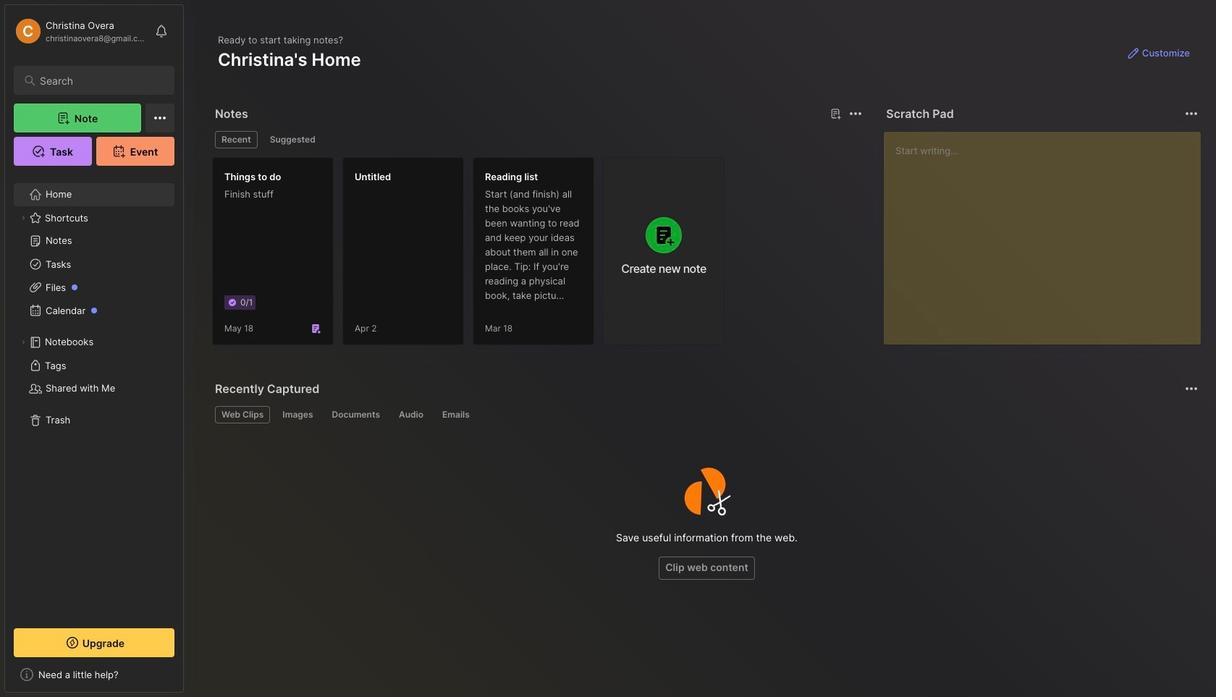 Task type: describe. For each thing, give the bounding box(es) containing it.
Account field
[[14, 17, 148, 46]]

expand notebooks image
[[19, 338, 28, 347]]

NEED A LITTLE HELP? field
[[5, 664, 183, 687]]

click to collapse image
[[178, 669, 189, 686]]

none search field inside main element
[[40, 72, 162, 89]]

Start writing… text field
[[896, 132, 1201, 333]]

Search text field
[[40, 74, 162, 88]]



Task type: locate. For each thing, give the bounding box(es) containing it.
0 vertical spatial tab list
[[215, 131, 861, 148]]

more actions image
[[848, 105, 865, 122], [1184, 105, 1201, 122], [1184, 380, 1201, 398]]

1 tab list from the top
[[215, 131, 861, 148]]

2 tab list from the top
[[215, 406, 1197, 424]]

main element
[[0, 0, 188, 698]]

tab list
[[215, 131, 861, 148], [215, 406, 1197, 424]]

More actions field
[[846, 104, 867, 124], [1182, 104, 1202, 124], [1182, 379, 1202, 399]]

row group
[[212, 157, 734, 354]]

None search field
[[40, 72, 162, 89]]

tab
[[215, 131, 258, 148], [263, 131, 322, 148], [215, 406, 270, 424], [276, 406, 320, 424], [326, 406, 387, 424], [393, 406, 430, 424], [436, 406, 476, 424]]

1 vertical spatial tab list
[[215, 406, 1197, 424]]



Task type: vqa. For each thing, say whether or not it's contained in the screenshot.
Click to collapse image
yes



